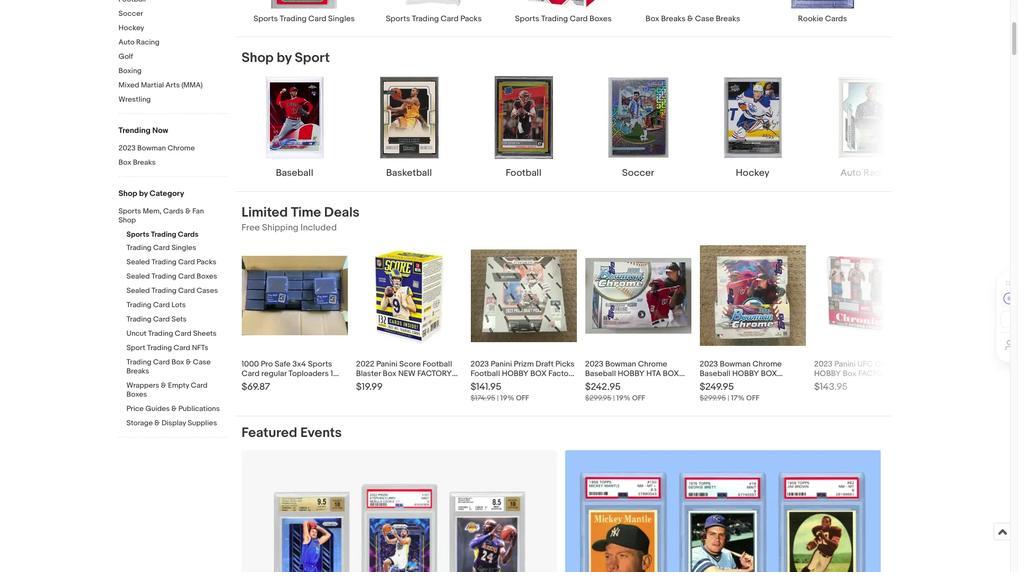 Task type: vqa. For each thing, say whether or not it's contained in the screenshot.
Mem,
yes



Task type: describe. For each thing, give the bounding box(es) containing it.
1000 pro safe 3x4 sports card regular toploaders 1 case 34082-d new top loaders image
[[242, 256, 348, 336]]

uncut
[[126, 329, 146, 338]]

1 horizontal spatial hockey
[[736, 168, 770, 179]]

0 vertical spatial packs
[[461, 14, 482, 24]]

box inside '2023 bowman chrome baseball hobby hta box factory sealed 3 autos'
[[663, 369, 679, 379]]

rookie
[[798, 14, 824, 24]]

$69.87
[[242, 382, 270, 394]]

2023 inside 2023 panini ufc chronicles hobby box factory sealed 6 packs 2 autos
[[814, 360, 833, 370]]

sports trading card singles
[[254, 14, 355, 24]]

$69.87 link
[[242, 243, 348, 405]]

martial
[[141, 81, 164, 90]]

$141.95
[[471, 382, 502, 394]]

shop for shop by sport
[[242, 50, 274, 66]]

2023 bowman chrome link
[[119, 144, 227, 154]]

guides
[[145, 405, 170, 414]]

nfts
[[192, 344, 208, 353]]

category
[[150, 189, 184, 199]]

sports trading card boxes
[[515, 14, 612, 24]]

box inside 2023 bowman chrome box breaks
[[119, 158, 131, 167]]

limited time deals free shipping included
[[242, 205, 360, 234]]

football inside 2022 panini score football blaster box new factory sealed
[[423, 360, 452, 370]]

sports trading card singles link
[[239, 0, 369, 24]]

$249.95
[[700, 382, 734, 394]]

shop by category
[[119, 189, 184, 199]]

sealed inside 2023 panini ufc chronicles hobby box factory sealed 6 packs 2 autos
[[814, 379, 843, 389]]

box breaks & case breaks
[[646, 14, 741, 24]]

storage & display supplies link
[[126, 419, 227, 429]]

basketball
[[386, 168, 432, 179]]

autos inside 2023 bowman chrome baseball hobby box factory sealed 2 autos
[[762, 379, 783, 389]]

2022 panini score football blaster box new factory sealed
[[356, 360, 452, 389]]

2 horizontal spatial football
[[506, 168, 542, 179]]

box inside 2023 panini ufc chronicles hobby box factory sealed 6 packs 2 autos
[[843, 369, 857, 379]]

sealed down the sealed trading card packs link
[[126, 272, 150, 281]]

bowman for $242.95
[[605, 360, 636, 370]]

$143.95
[[814, 382, 848, 394]]

soccer image
[[596, 75, 681, 160]]

arts
[[166, 81, 180, 90]]

boxing
[[119, 66, 142, 75]]

mixed
[[119, 81, 139, 90]]

autos
[[504, 379, 530, 389]]

1 vertical spatial auto
[[841, 168, 862, 179]]

2023 panini ufc chronicles hobby box factory sealed 6 packs 2 autos
[[814, 360, 914, 389]]

football link
[[471, 75, 577, 180]]

breaks inside 'sports mem, cards & fan shop sports trading cards trading card singles sealed trading card packs sealed trading card boxes sealed trading card cases trading card lots trading card sets uncut trading card sheets sport trading card nfts trading card box & case breaks wrappers & empty card boxes price guides & publications storage & display supplies'
[[126, 367, 149, 376]]

0 horizontal spatial soccer link
[[119, 9, 227, 19]]

wrappers & empty card boxes link
[[126, 381, 227, 400]]

baseball for $242.95
[[585, 369, 616, 379]]

sports mem, cards & fan shop link
[[119, 207, 219, 226]]

chronicles
[[875, 360, 914, 370]]

packs inside 'sports mem, cards & fan shop sports trading cards trading card singles sealed trading card packs sealed trading card boxes sealed trading card cases trading card lots trading card sets uncut trading card sheets sport trading card nfts trading card box & case breaks wrappers & empty card boxes price guides & publications storage & display supplies'
[[197, 258, 216, 267]]

lots
[[172, 301, 186, 310]]

(mma)
[[181, 81, 203, 90]]

sports trading card boxes link
[[499, 0, 628, 24]]

score
[[399, 360, 421, 370]]

2023 for $141.95
[[471, 360, 489, 370]]

$19.99
[[356, 382, 383, 394]]

sports trading card packs link
[[369, 0, 499, 24]]

free
[[242, 223, 260, 234]]

golf link
[[119, 52, 227, 62]]

& inside the box breaks & case breaks link
[[688, 14, 693, 24]]

autos inside 2023 panini ufc chronicles hobby box factory sealed 6 packs 2 autos
[[880, 379, 902, 389]]

trending
[[119, 126, 151, 136]]

2 inside 2023 bowman chrome baseball hobby box factory sealed 2 autos
[[756, 379, 760, 389]]

trading card singles link
[[126, 243, 227, 254]]

by for sport
[[277, 50, 292, 66]]

sports for sports trading card packs
[[386, 14, 410, 24]]

sealed down the trading card singles "link" at left top
[[126, 258, 150, 267]]

factory inside 2022 panini score football blaster box new factory sealed
[[417, 369, 452, 379]]

basketball link
[[356, 75, 462, 180]]

19% for $242.95
[[617, 394, 631, 403]]

time
[[291, 205, 321, 221]]

2023 bowman chrome baseball hobby box factory sealed 2 autos image
[[700, 246, 806, 347]]

boxing link
[[119, 66, 227, 76]]

panini for $143.95
[[835, 360, 856, 370]]

1 horizontal spatial boxes
[[197, 272, 217, 281]]

trading inside sports trading card singles link
[[280, 14, 307, 24]]

picks
[[556, 360, 575, 370]]

chrome inside 2023 bowman chrome box breaks
[[168, 144, 195, 153]]

0 horizontal spatial boxes
[[126, 390, 147, 399]]

2 vertical spatial cards
[[178, 230, 199, 239]]

included
[[301, 223, 337, 234]]

1 vertical spatial hockey link
[[700, 75, 806, 180]]

sealed down sealed trading card boxes link
[[126, 286, 150, 295]]

fan
[[192, 207, 204, 216]]

1 horizontal spatial case
[[695, 14, 714, 24]]

breaks inside 2023 bowman chrome box breaks
[[133, 158, 156, 167]]

$249.95 $299.95 | 17% off
[[700, 382, 760, 403]]

by for category
[[139, 189, 148, 199]]

prizm
[[514, 360, 534, 370]]

rookie cards link
[[758, 0, 888, 24]]

chrome for $249.95
[[753, 360, 782, 370]]

$299.95 for $249.95
[[700, 394, 726, 403]]

0 vertical spatial auto racing link
[[119, 38, 227, 48]]

box inside 2022 panini score football blaster box new factory sealed
[[383, 369, 397, 379]]

featured events
[[242, 426, 342, 442]]

new
[[398, 369, 416, 379]]

19% for $141.95
[[500, 394, 514, 403]]

2023 bowman chrome baseball hobby hta box factory sealed 3 autos
[[585, 360, 679, 389]]

sports trading card packs
[[386, 14, 482, 24]]

1 horizontal spatial singles
[[328, 14, 355, 24]]

3
[[641, 379, 646, 389]]

chrome for $242.95
[[638, 360, 668, 370]]

1 horizontal spatial sport
[[295, 50, 330, 66]]

box breaks & case breaks link
[[628, 0, 758, 24]]

racing inside the soccer hockey auto racing golf boxing mixed martial arts (mma) wrestling
[[136, 38, 160, 47]]

sports for sports trading card boxes
[[515, 14, 539, 24]]

packs inside 2023 panini ufc chronicles hobby box factory sealed 6 packs 2 autos
[[851, 379, 872, 389]]

2022
[[356, 360, 374, 370]]

limited
[[242, 205, 288, 221]]

box breaks link
[[119, 158, 227, 168]]

display
[[162, 419, 186, 428]]

box inside 2023 bowman chrome baseball hobby box factory sealed 2 autos
[[761, 369, 777, 379]]

factory inside 2023 panini ufc chronicles hobby box factory sealed 6 packs 2 autos
[[859, 369, 893, 379]]

hobby inside 2023 panini prizm draft picks football hobby box factory sealed 4 autos
[[502, 369, 529, 379]]

$299.95 text field for $242.95
[[585, 394, 612, 403]]

0 vertical spatial cards
[[825, 14, 847, 24]]

box inside 'sports mem, cards & fan shop sports trading cards trading card singles sealed trading card packs sealed trading card boxes sealed trading card cases trading card lots trading card sets uncut trading card sheets sport trading card nfts trading card box & case breaks wrappers & empty card boxes price guides & publications storage & display supplies'
[[172, 358, 184, 367]]

price guides & publications link
[[126, 405, 227, 415]]

sports mem, cards & fan shop sports trading cards trading card singles sealed trading card packs sealed trading card boxes sealed trading card cases trading card lots trading card sets uncut trading card sheets sport trading card nfts trading card box & case breaks wrappers & empty card boxes price guides & publications storage & display supplies
[[119, 207, 220, 428]]

racing inside auto racing link
[[864, 168, 894, 179]]

2 inside 2023 panini ufc chronicles hobby box factory sealed 6 packs 2 autos
[[874, 379, 879, 389]]

off for $249.95
[[746, 394, 760, 403]]

hobby for $242.95
[[618, 369, 645, 379]]

rookie cards
[[798, 14, 847, 24]]

trending now
[[119, 126, 168, 136]]



Task type: locate. For each thing, give the bounding box(es) containing it.
blaster
[[356, 369, 381, 379]]

1 off from the left
[[516, 394, 529, 403]]

2023 inside 2023 bowman chrome baseball hobby box factory sealed 2 autos
[[700, 360, 718, 370]]

19% inside $141.95 $174.95 | 19% off
[[500, 394, 514, 403]]

1 sealed from the left
[[356, 379, 385, 389]]

factory inside '2023 bowman chrome baseball hobby hta box factory sealed 3 autos'
[[585, 379, 612, 389]]

0 horizontal spatial football
[[423, 360, 452, 370]]

soccer link
[[119, 9, 227, 19], [585, 75, 691, 180]]

sport trading card nfts link
[[126, 344, 227, 354]]

1 vertical spatial shop
[[119, 189, 137, 199]]

empty
[[168, 381, 189, 390]]

racing
[[136, 38, 160, 47], [864, 168, 894, 179]]

baseball up $242.95
[[585, 369, 616, 379]]

sheets
[[193, 329, 217, 338]]

2023 for $249.95
[[700, 360, 718, 370]]

panini inside 2023 panini prizm draft picks football hobby box factory sealed 4 autos
[[491, 360, 512, 370]]

bowman for $249.95
[[720, 360, 751, 370]]

sealed left 6
[[814, 379, 843, 389]]

0 horizontal spatial $299.95
[[585, 394, 612, 403]]

box inside 2023 panini prizm draft picks football hobby box factory sealed 4 autos
[[531, 369, 547, 379]]

soccer for soccer
[[622, 168, 654, 179]]

golf
[[119, 52, 133, 61]]

1 $299.95 text field from the left
[[585, 394, 612, 403]]

2023 panini ufc chronicles hobby box factory sealed 6 packs 2 autos image
[[814, 243, 920, 349]]

packs
[[461, 14, 482, 24], [197, 258, 216, 267], [851, 379, 872, 389]]

off inside $249.95 $299.95 | 17% off
[[746, 394, 760, 403]]

|
[[497, 394, 499, 403], [613, 394, 615, 403], [728, 394, 730, 403]]

0 vertical spatial auto
[[119, 38, 135, 47]]

panini
[[376, 360, 398, 370], [491, 360, 512, 370], [835, 360, 856, 370]]

$141.95 $174.95 | 19% off
[[471, 382, 529, 403]]

bowman inside '2023 bowman chrome baseball hobby hta box factory sealed 3 autos'
[[605, 360, 636, 370]]

cards
[[825, 14, 847, 24], [163, 207, 184, 216], [178, 230, 199, 239]]

1 vertical spatial packs
[[197, 258, 216, 267]]

auto
[[119, 38, 135, 47], [841, 168, 862, 179]]

$299.95 text field for $249.95
[[700, 394, 726, 403]]

hobby inside '2023 bowman chrome baseball hobby hta box factory sealed 3 autos'
[[618, 369, 645, 379]]

auto racing
[[841, 168, 894, 179]]

1 box from the left
[[531, 369, 547, 379]]

sport
[[295, 50, 330, 66], [126, 344, 145, 353]]

1 horizontal spatial football
[[471, 369, 500, 379]]

2 horizontal spatial factory
[[700, 379, 727, 389]]

uncut trading card sheets link
[[126, 329, 227, 339]]

publications
[[179, 405, 220, 414]]

by up mem,
[[139, 189, 148, 199]]

| right "$174.95" text box
[[497, 394, 499, 403]]

2 horizontal spatial autos
[[880, 379, 902, 389]]

baseball link
[[242, 75, 348, 180]]

trading card lots link
[[126, 301, 227, 311]]

baseball inside '2023 bowman chrome baseball hobby hta box factory sealed 3 autos'
[[585, 369, 616, 379]]

1 horizontal spatial packs
[[461, 14, 482, 24]]

2 sealed from the left
[[814, 379, 843, 389]]

2 autos from the left
[[762, 379, 783, 389]]

2 hobby from the left
[[618, 369, 645, 379]]

hockey image
[[710, 75, 795, 160]]

off
[[516, 394, 529, 403], [632, 394, 645, 403], [746, 394, 760, 403]]

| inside $242.95 $299.95 | 19% off
[[613, 394, 615, 403]]

sport inside 'sports mem, cards & fan shop sports trading cards trading card singles sealed trading card packs sealed trading card boxes sealed trading card cases trading card lots trading card sets uncut trading card sheets sport trading card nfts trading card box & case breaks wrappers & empty card boxes price guides & publications storage & display supplies'
[[126, 344, 145, 353]]

1 horizontal spatial chrome
[[638, 360, 668, 370]]

0 horizontal spatial auto
[[119, 38, 135, 47]]

1 horizontal spatial factory
[[859, 369, 893, 379]]

0 horizontal spatial case
[[193, 358, 211, 367]]

2 factory from the left
[[859, 369, 893, 379]]

sealed
[[356, 379, 385, 389], [814, 379, 843, 389]]

2023 up $141.95
[[471, 360, 489, 370]]

sealed inside 2023 panini prizm draft picks football hobby box factory sealed 4 autos
[[471, 379, 496, 389]]

autos right $249.95 $299.95 | 17% off in the right bottom of the page
[[762, 379, 783, 389]]

factory
[[549, 369, 576, 379], [585, 379, 612, 389], [700, 379, 727, 389]]

2 horizontal spatial boxes
[[590, 14, 612, 24]]

1 panini from the left
[[376, 360, 398, 370]]

hobby for $143.95
[[814, 369, 841, 379]]

0 vertical spatial sport
[[295, 50, 330, 66]]

| for $249.95
[[728, 394, 730, 403]]

basketball image
[[367, 75, 452, 160]]

trading inside sports trading card packs link
[[412, 14, 439, 24]]

sports
[[254, 14, 278, 24], [386, 14, 410, 24], [515, 14, 539, 24], [119, 207, 141, 216], [126, 230, 149, 239]]

sealed inside 2023 bowman chrome baseball hobby box factory sealed 2 autos
[[729, 379, 754, 389]]

1 horizontal spatial auto racing link
[[814, 75, 920, 180]]

2023 panini prizm draft picks football hobby box factory sealed 4 autos
[[471, 360, 576, 389]]

wrappers
[[126, 381, 159, 390]]

0 horizontal spatial singles
[[172, 243, 196, 252]]

baseball inside 2023 bowman chrome baseball hobby box factory sealed 2 autos
[[700, 369, 731, 379]]

$299.95 text field down $242.95
[[585, 394, 612, 403]]

1 vertical spatial soccer link
[[585, 75, 691, 180]]

19% down $242.95
[[617, 394, 631, 403]]

0 vertical spatial hockey link
[[119, 23, 227, 33]]

2 vertical spatial boxes
[[126, 390, 147, 399]]

0 horizontal spatial sealed
[[356, 379, 385, 389]]

draft
[[536, 360, 554, 370]]

shop inside 'sports mem, cards & fan shop sports trading cards trading card singles sealed trading card packs sealed trading card boxes sealed trading card cases trading card lots trading card sets uncut trading card sheets sport trading card nfts trading card box & case breaks wrappers & empty card boxes price guides & publications storage & display supplies'
[[119, 216, 136, 225]]

box
[[646, 14, 660, 24], [119, 158, 131, 167], [172, 358, 184, 367], [383, 369, 397, 379], [843, 369, 857, 379]]

1 autos from the left
[[647, 379, 669, 389]]

hobby
[[502, 369, 529, 379], [618, 369, 645, 379], [732, 369, 759, 379], [814, 369, 841, 379]]

1 19% from the left
[[500, 394, 514, 403]]

0 horizontal spatial $299.95 text field
[[585, 394, 612, 403]]

3 hobby from the left
[[732, 369, 759, 379]]

boxes
[[590, 14, 612, 24], [197, 272, 217, 281], [126, 390, 147, 399]]

chrome up box breaks link
[[168, 144, 195, 153]]

off down autos
[[516, 394, 529, 403]]

2 horizontal spatial |
[[728, 394, 730, 403]]

bowman down trending now
[[137, 144, 166, 153]]

0 vertical spatial shop
[[242, 50, 274, 66]]

factory right new
[[417, 369, 452, 379]]

featured
[[242, 426, 297, 442]]

1 | from the left
[[497, 394, 499, 403]]

3 off from the left
[[746, 394, 760, 403]]

$299.95
[[585, 394, 612, 403], [700, 394, 726, 403]]

0 vertical spatial case
[[695, 14, 714, 24]]

case
[[695, 14, 714, 24], [193, 358, 211, 367]]

football image
[[481, 75, 566, 160]]

1 vertical spatial soccer
[[622, 168, 654, 179]]

$174.95 text field
[[471, 394, 495, 403]]

1 horizontal spatial by
[[277, 50, 292, 66]]

0 horizontal spatial by
[[139, 189, 148, 199]]

2 horizontal spatial box
[[761, 369, 777, 379]]

singles
[[328, 14, 355, 24], [172, 243, 196, 252]]

sealed inside 2022 panini score football blaster box new factory sealed
[[356, 379, 385, 389]]

bowman inside 2023 bowman chrome baseball hobby box factory sealed 2 autos
[[720, 360, 751, 370]]

2 box from the left
[[663, 369, 679, 379]]

by down 'sports trading card singles'
[[277, 50, 292, 66]]

sealed left 3 at right
[[614, 379, 639, 389]]

2 down chronicles
[[874, 379, 879, 389]]

1 horizontal spatial soccer link
[[585, 75, 691, 180]]

0 horizontal spatial 2
[[756, 379, 760, 389]]

sealed up "$174.95" text box
[[471, 379, 496, 389]]

$299.95 text field down $249.95
[[700, 394, 726, 403]]

2023 bowman chrome baseball hobby hta box factory sealed 3 autos image
[[585, 258, 691, 334]]

1 $299.95 from the left
[[585, 394, 612, 403]]

panini for $141.95
[[491, 360, 512, 370]]

0 vertical spatial boxes
[[590, 14, 612, 24]]

$299.95 down $242.95
[[585, 394, 612, 403]]

2 off from the left
[[632, 394, 645, 403]]

baseball for $249.95
[[700, 369, 731, 379]]

cases
[[197, 286, 218, 295]]

hobby left hta
[[618, 369, 645, 379]]

3 box from the left
[[761, 369, 777, 379]]

chrome inside '2023 bowman chrome baseball hobby hta box factory sealed 3 autos'
[[638, 360, 668, 370]]

off inside $141.95 $174.95 | 19% off
[[516, 394, 529, 403]]

baseball image
[[252, 75, 337, 160]]

panini inside 2022 panini score football blaster box new factory sealed
[[376, 360, 398, 370]]

football
[[506, 168, 542, 179], [423, 360, 452, 370], [471, 369, 500, 379]]

4
[[498, 379, 503, 389]]

factory inside 2023 bowman chrome baseball hobby box factory sealed 2 autos
[[700, 379, 727, 389]]

| inside $249.95 $299.95 | 17% off
[[728, 394, 730, 403]]

0 horizontal spatial baseball
[[276, 168, 313, 179]]

2 panini from the left
[[491, 360, 512, 370]]

chrome inside 2023 bowman chrome baseball hobby box factory sealed 2 autos
[[753, 360, 782, 370]]

shop by sport
[[242, 50, 330, 66]]

2022 panini score football blaster box new factory sealed image
[[356, 243, 462, 349]]

2023 up $249.95
[[700, 360, 718, 370]]

sealed trading card boxes link
[[126, 272, 227, 282]]

0 horizontal spatial packs
[[197, 258, 216, 267]]

1 vertical spatial sport
[[126, 344, 145, 353]]

auto racing link
[[119, 38, 227, 48], [814, 75, 920, 180]]

panini inside 2023 panini ufc chronicles hobby box factory sealed 6 packs 2 autos
[[835, 360, 856, 370]]

0 horizontal spatial sport
[[126, 344, 145, 353]]

2023 down trending at the left top of page
[[119, 144, 136, 153]]

$242.95 $299.95 | 19% off
[[585, 382, 645, 403]]

2 19% from the left
[[617, 394, 631, 403]]

sealed trading card packs link
[[126, 258, 227, 268]]

price
[[126, 405, 144, 414]]

hockey inside the soccer hockey auto racing golf boxing mixed martial arts (mma) wrestling
[[119, 23, 144, 32]]

4 hobby from the left
[[814, 369, 841, 379]]

trading card sets link
[[126, 315, 227, 325]]

1 horizontal spatial $299.95
[[700, 394, 726, 403]]

19% down 4
[[500, 394, 514, 403]]

2 horizontal spatial baseball
[[700, 369, 731, 379]]

6
[[845, 379, 849, 389]]

1 horizontal spatial box
[[663, 369, 679, 379]]

panini up 6
[[835, 360, 856, 370]]

autos down chronicles
[[880, 379, 902, 389]]

1 hobby from the left
[[502, 369, 529, 379]]

1 horizontal spatial 2
[[874, 379, 879, 389]]

cards up the trading card singles "link" at left top
[[178, 230, 199, 239]]

off for $141.95
[[516, 394, 529, 403]]

deals
[[324, 205, 360, 221]]

bowman inside 2023 bowman chrome box breaks
[[137, 144, 166, 153]]

0 vertical spatial soccer link
[[119, 9, 227, 19]]

$299.95 for $242.95
[[585, 394, 612, 403]]

1 horizontal spatial $299.95 text field
[[700, 394, 726, 403]]

2023 inside 2023 bowman chrome box breaks
[[119, 144, 136, 153]]

baseball up $249.95
[[700, 369, 731, 379]]

soccer for soccer hockey auto racing golf boxing mixed martial arts (mma) wrestling
[[119, 9, 143, 18]]

factory right 6
[[859, 369, 893, 379]]

2023 inside 2023 panini prizm draft picks football hobby box factory sealed 4 autos
[[471, 360, 489, 370]]

hockey
[[119, 23, 144, 32], [736, 168, 770, 179]]

off inside $242.95 $299.95 | 19% off
[[632, 394, 645, 403]]

0 horizontal spatial panini
[[376, 360, 398, 370]]

1 2 from the left
[[756, 379, 760, 389]]

2
[[756, 379, 760, 389], [874, 379, 879, 389]]

0 horizontal spatial chrome
[[168, 144, 195, 153]]

1 horizontal spatial sealed
[[814, 379, 843, 389]]

$299.95 text field
[[585, 394, 612, 403], [700, 394, 726, 403]]

2023 bowman chrome baseball hobby box factory sealed 2 autos
[[700, 360, 783, 389]]

$299.95 inside $249.95 $299.95 | 17% off
[[700, 394, 726, 403]]

1 horizontal spatial auto
[[841, 168, 862, 179]]

1 vertical spatial cards
[[163, 207, 184, 216]]

2023 inside '2023 bowman chrome baseball hobby hta box factory sealed 3 autos'
[[585, 360, 604, 370]]

1 horizontal spatial bowman
[[605, 360, 636, 370]]

0 horizontal spatial racing
[[136, 38, 160, 47]]

2023 up $143.95
[[814, 360, 833, 370]]

2 2 from the left
[[874, 379, 879, 389]]

sealed inside '2023 bowman chrome baseball hobby hta box factory sealed 3 autos'
[[614, 379, 639, 389]]

None text field
[[242, 451, 557, 573], [566, 451, 881, 573], [242, 451, 557, 573], [566, 451, 881, 573]]

| for $242.95
[[613, 394, 615, 403]]

0 vertical spatial racing
[[136, 38, 160, 47]]

soccer inside soccer link
[[622, 168, 654, 179]]

hobby up $141.95 $174.95 | 19% off
[[502, 369, 529, 379]]

1 vertical spatial case
[[193, 358, 211, 367]]

| for $141.95
[[497, 394, 499, 403]]

case inside 'sports mem, cards & fan shop sports trading cards trading card singles sealed trading card packs sealed trading card boxes sealed trading card cases trading card lots trading card sets uncut trading card sheets sport trading card nfts trading card box & case breaks wrappers & empty card boxes price guides & publications storage & display supplies'
[[193, 358, 211, 367]]

panini up 4
[[491, 360, 512, 370]]

1 horizontal spatial racing
[[864, 168, 894, 179]]

breaks
[[661, 14, 686, 24], [716, 14, 741, 24], [133, 158, 156, 167], [126, 367, 149, 376]]

hobby inside 2023 panini ufc chronicles hobby box factory sealed 6 packs 2 autos
[[814, 369, 841, 379]]

1 vertical spatial by
[[139, 189, 148, 199]]

hobby up $143.95
[[814, 369, 841, 379]]

2 | from the left
[[613, 394, 615, 403]]

1 vertical spatial singles
[[172, 243, 196, 252]]

cards down category
[[163, 207, 184, 216]]

3 panini from the left
[[835, 360, 856, 370]]

2 $299.95 text field from the left
[[700, 394, 726, 403]]

bowman up $242.95 $299.95 | 19% off
[[605, 360, 636, 370]]

sealed down 2022 at the bottom left of the page
[[356, 379, 385, 389]]

0 horizontal spatial factory
[[549, 369, 576, 379]]

2 vertical spatial packs
[[851, 379, 872, 389]]

| down $242.95
[[613, 394, 615, 403]]

cards right rookie
[[825, 14, 847, 24]]

1 horizontal spatial panini
[[491, 360, 512, 370]]

autos inside '2023 bowman chrome baseball hobby hta box factory sealed 3 autos'
[[647, 379, 669, 389]]

hockey link
[[119, 23, 227, 33], [700, 75, 806, 180]]

singles inside 'sports mem, cards & fan shop sports trading cards trading card singles sealed trading card packs sealed trading card boxes sealed trading card cases trading card lots trading card sets uncut trading card sheets sport trading card nfts trading card box & case breaks wrappers & empty card boxes price guides & publications storage & display supplies'
[[172, 243, 196, 252]]

2023 panini prizm draft picks football hobby box factory sealed 4 autos image
[[471, 250, 577, 343]]

$299.95 inside $242.95 $299.95 | 19% off
[[585, 394, 612, 403]]

off down 3 at right
[[632, 394, 645, 403]]

shop for shop by category
[[119, 189, 137, 199]]

factory inside 2023 panini prizm draft picks football hobby box factory sealed 4 autos
[[549, 369, 576, 379]]

0 horizontal spatial autos
[[647, 379, 669, 389]]

1 horizontal spatial soccer
[[622, 168, 654, 179]]

chrome up 3 at right
[[638, 360, 668, 370]]

auto inside the soccer hockey auto racing golf boxing mixed martial arts (mma) wrestling
[[119, 38, 135, 47]]

0 horizontal spatial hockey link
[[119, 23, 227, 33]]

bowman up $249.95 $299.95 | 17% off in the right bottom of the page
[[720, 360, 751, 370]]

0 horizontal spatial bowman
[[137, 144, 166, 153]]

off for $242.95
[[632, 394, 645, 403]]

$174.95
[[471, 394, 495, 403]]

1 horizontal spatial 19%
[[617, 394, 631, 403]]

2 $299.95 from the left
[[700, 394, 726, 403]]

2 horizontal spatial off
[[746, 394, 760, 403]]

| inside $141.95 $174.95 | 19% off
[[497, 394, 499, 403]]

football inside 2023 panini prizm draft picks football hobby box factory sealed 4 autos
[[471, 369, 500, 379]]

sealed trading card cases link
[[126, 286, 227, 296]]

2 vertical spatial shop
[[119, 216, 136, 225]]

$299.95 down $249.95
[[700, 394, 726, 403]]

wrestling
[[119, 95, 151, 104]]

mem,
[[143, 207, 162, 216]]

0 vertical spatial hockey
[[119, 23, 144, 32]]

0 horizontal spatial hockey
[[119, 23, 144, 32]]

hobby up $249.95 $299.95 | 17% off in the right bottom of the page
[[732, 369, 759, 379]]

1 horizontal spatial factory
[[585, 379, 612, 389]]

autos right 3 at right
[[647, 379, 669, 389]]

soccer hockey auto racing golf boxing mixed martial arts (mma) wrestling
[[119, 9, 203, 104]]

ufc
[[858, 360, 873, 370]]

hobby inside 2023 bowman chrome baseball hobby box factory sealed 2 autos
[[732, 369, 759, 379]]

0 vertical spatial singles
[[328, 14, 355, 24]]

soccer inside the soccer hockey auto racing golf boxing mixed martial arts (mma) wrestling
[[119, 9, 143, 18]]

hobby for $249.95
[[732, 369, 759, 379]]

shipping
[[262, 223, 299, 234]]

2 horizontal spatial bowman
[[720, 360, 751, 370]]

storage
[[126, 419, 153, 428]]

1 horizontal spatial autos
[[762, 379, 783, 389]]

3 autos from the left
[[880, 379, 902, 389]]

2 horizontal spatial chrome
[[753, 360, 782, 370]]

19% inside $242.95 $299.95 | 19% off
[[617, 394, 631, 403]]

trading inside sports trading card boxes link
[[541, 14, 568, 24]]

2 right $249.95
[[756, 379, 760, 389]]

sports for sports trading card singles
[[254, 14, 278, 24]]

2023 for $242.95
[[585, 360, 604, 370]]

2023 bowman chrome box breaks
[[119, 144, 195, 167]]

supplies
[[188, 419, 217, 428]]

3 | from the left
[[728, 394, 730, 403]]

0 horizontal spatial off
[[516, 394, 529, 403]]

0 vertical spatial by
[[277, 50, 292, 66]]

1 vertical spatial hockey
[[736, 168, 770, 179]]

chrome up $249.95 $299.95 | 17% off in the right bottom of the page
[[753, 360, 782, 370]]

1 vertical spatial boxes
[[197, 272, 217, 281]]

2 horizontal spatial panini
[[835, 360, 856, 370]]

1 horizontal spatial |
[[613, 394, 615, 403]]

1 factory from the left
[[417, 369, 452, 379]]

now
[[152, 126, 168, 136]]

0 vertical spatial soccer
[[119, 9, 143, 18]]

panini right 2022 at the bottom left of the page
[[376, 360, 398, 370]]

1 horizontal spatial hockey link
[[700, 75, 806, 180]]

off right 17%
[[746, 394, 760, 403]]

$242.95
[[585, 382, 621, 394]]

autos
[[647, 379, 669, 389], [762, 379, 783, 389], [880, 379, 902, 389]]

sport down uncut
[[126, 344, 145, 353]]

0 horizontal spatial soccer
[[119, 9, 143, 18]]

bowman
[[137, 144, 166, 153], [605, 360, 636, 370], [720, 360, 751, 370]]

2023 up $242.95
[[585, 360, 604, 370]]

1 vertical spatial auto racing link
[[814, 75, 920, 180]]

auto racing image
[[825, 75, 910, 160]]

panini for $19.99
[[376, 360, 398, 370]]

baseball up time
[[276, 168, 313, 179]]

events
[[300, 426, 342, 442]]

soccer
[[119, 9, 143, 18], [622, 168, 654, 179]]

1 horizontal spatial baseball
[[585, 369, 616, 379]]

sport down 'sports trading card singles'
[[295, 50, 330, 66]]

2 horizontal spatial packs
[[851, 379, 872, 389]]

sealed up 17%
[[729, 379, 754, 389]]

0 horizontal spatial auto racing link
[[119, 38, 227, 48]]

hta
[[647, 369, 661, 379]]

&
[[688, 14, 693, 24], [185, 207, 191, 216], [186, 358, 191, 367], [161, 381, 166, 390], [171, 405, 177, 414], [155, 419, 160, 428]]

0 horizontal spatial 19%
[[500, 394, 514, 403]]

0 horizontal spatial box
[[531, 369, 547, 379]]

0 horizontal spatial factory
[[417, 369, 452, 379]]

| left 17%
[[728, 394, 730, 403]]

sets
[[172, 315, 187, 324]]



